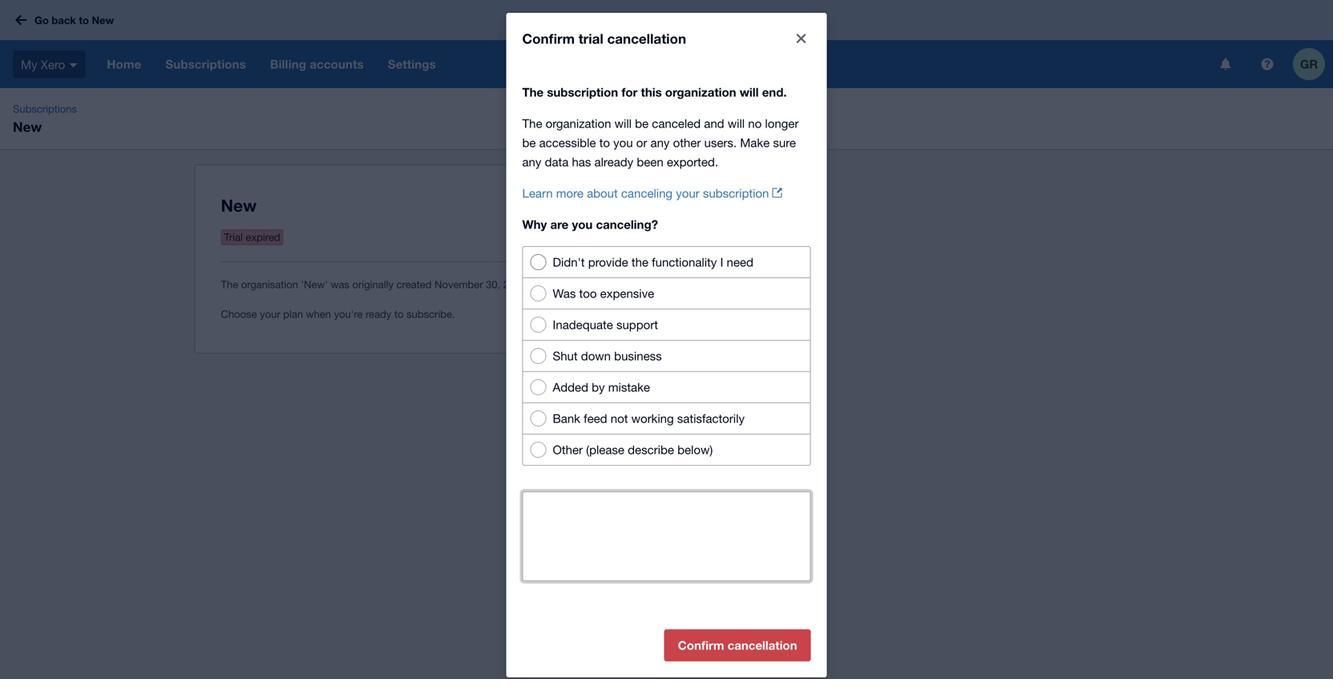 Task type: describe. For each thing, give the bounding box(es) containing it.
the for the organization will be canceled and will no longer be accessible to you or any other users. make sure any data has already been exported.
[[523, 116, 543, 130]]

2 horizontal spatial svg image
[[1221, 58, 1232, 70]]

buy
[[527, 199, 546, 211]]

the organization will be canceled and will no longer be accessible to you or any other users. make sure any data has already been exported.
[[523, 116, 799, 169]]

added
[[553, 380, 589, 394]]

confirm cancellation
[[678, 638, 798, 653]]

didn't
[[553, 255, 585, 269]]

not
[[611, 411, 628, 425]]

(please
[[586, 443, 625, 457]]

already
[[595, 155, 634, 169]]

below)
[[678, 443, 713, 457]]

.
[[527, 278, 530, 291]]

organisation
[[241, 278, 298, 291]]

this
[[641, 85, 662, 99]]

will down for
[[615, 116, 632, 130]]

0 vertical spatial be
[[635, 116, 649, 130]]

i
[[721, 255, 724, 269]]

2 horizontal spatial new
[[221, 195, 257, 215]]

0 horizontal spatial any
[[523, 155, 542, 169]]

'new'
[[301, 278, 328, 291]]

bank feed not working satisfactorily
[[553, 411, 745, 425]]

confirm cancellation button
[[665, 630, 811, 662]]

subscriptions link
[[6, 101, 83, 117]]

too
[[580, 286, 597, 300]]

about
[[587, 186, 618, 200]]

the for the subscription for this organization will end.
[[523, 85, 544, 99]]

added by mistake
[[553, 380, 650, 394]]

xero
[[41, 57, 65, 71]]

gr button
[[1294, 40, 1334, 88]]

subscribe.
[[407, 308, 455, 320]]

make
[[740, 136, 770, 150]]

confirm trial cancellation dialog
[[506, 13, 827, 678]]

november
[[435, 278, 483, 291]]

data
[[545, 155, 569, 169]]

go back to new link
[[10, 6, 124, 34]]

go
[[34, 14, 49, 26]]

confirm trial cancellation
[[523, 30, 687, 47]]

buy now link
[[516, 192, 580, 218]]

1 vertical spatial you
[[572, 217, 593, 232]]

accessible
[[539, 136, 596, 150]]

business
[[615, 349, 662, 363]]

shut down business
[[553, 349, 662, 363]]

for
[[622, 85, 638, 99]]

you inside the organization will be canceled and will no longer be accessible to you or any other users. make sure any data has already been exported.
[[614, 136, 633, 150]]

now
[[549, 199, 570, 211]]

functionality
[[652, 255, 717, 269]]

and
[[704, 116, 725, 130]]

been
[[637, 155, 664, 169]]

my
[[21, 57, 37, 71]]

learn more about canceling your subscription
[[523, 186, 769, 200]]

trial expired
[[224, 231, 280, 243]]

new inside 'link'
[[92, 14, 114, 26]]

didn't provide the functionality i need
[[553, 255, 754, 269]]

end.
[[762, 85, 787, 99]]

1 horizontal spatial to
[[395, 308, 404, 320]]

you're
[[334, 308, 363, 320]]

organization inside the organization will be canceled and will no longer be accessible to you or any other users. make sure any data has already been exported.
[[546, 116, 612, 130]]

need
[[727, 255, 754, 269]]

svg image inside the my xero popup button
[[69, 63, 77, 67]]

the subscription for this organization will end.
[[523, 85, 787, 99]]

inadequate
[[553, 318, 613, 332]]

svg image inside go back to new 'link'
[[15, 15, 26, 25]]

to inside the organization will be canceled and will no longer be accessible to you or any other users. make sure any data has already been exported.
[[600, 136, 610, 150]]

satisfactorily
[[678, 411, 745, 425]]

when
[[306, 308, 331, 320]]

the organisation 'new' was originally created november 30, 2023 .
[[221, 278, 530, 291]]

learn more about canceling your subscription link
[[523, 186, 782, 200]]

canceling?
[[596, 217, 658, 232]]

other
[[553, 443, 583, 457]]

choose your plan when you're ready to subscribe.
[[221, 308, 455, 320]]

by
[[592, 380, 605, 394]]

trial
[[224, 231, 243, 243]]

gr banner
[[0, 0, 1334, 88]]

was too expensive
[[553, 286, 655, 300]]

1 vertical spatial your
[[260, 308, 280, 320]]

will left no
[[728, 116, 745, 130]]

subscriptions new
[[13, 103, 77, 135]]

users.
[[705, 136, 737, 150]]

ready
[[366, 308, 392, 320]]

was
[[553, 286, 576, 300]]



Task type: locate. For each thing, give the bounding box(es) containing it.
to
[[79, 14, 89, 26], [600, 136, 610, 150], [395, 308, 404, 320]]

other
[[673, 136, 701, 150]]

2 horizontal spatial to
[[600, 136, 610, 150]]

be
[[635, 116, 649, 130], [523, 136, 536, 150]]

more
[[556, 186, 584, 200]]

30,
[[486, 278, 501, 291]]

new
[[92, 14, 114, 26], [13, 119, 42, 135], [221, 195, 257, 215]]

1 vertical spatial be
[[523, 136, 536, 150]]

1 horizontal spatial new
[[92, 14, 114, 26]]

why
[[523, 217, 547, 232]]

you right are
[[572, 217, 593, 232]]

0 horizontal spatial you
[[572, 217, 593, 232]]

the
[[523, 85, 544, 99], [523, 116, 543, 130], [221, 278, 238, 291]]

0 vertical spatial you
[[614, 136, 633, 150]]

1 horizontal spatial your
[[676, 186, 700, 200]]

created
[[397, 278, 432, 291]]

your down exported.
[[676, 186, 700, 200]]

my xero button
[[0, 40, 95, 88]]

0 horizontal spatial your
[[260, 308, 280, 320]]

svg image left go
[[15, 15, 26, 25]]

2 vertical spatial new
[[221, 195, 257, 215]]

1 vertical spatial to
[[600, 136, 610, 150]]

2023
[[504, 278, 527, 291]]

learn
[[523, 186, 553, 200]]

0 horizontal spatial subscription
[[547, 85, 619, 99]]

2 vertical spatial to
[[395, 308, 404, 320]]

svg image
[[15, 15, 26, 25], [1221, 58, 1232, 70], [69, 63, 77, 67]]

support
[[617, 318, 658, 332]]

1 horizontal spatial be
[[635, 116, 649, 130]]

2 vertical spatial the
[[221, 278, 238, 291]]

working
[[632, 411, 674, 425]]

1 vertical spatial confirm
[[678, 638, 725, 653]]

1 horizontal spatial you
[[614, 136, 633, 150]]

be up the or
[[635, 116, 649, 130]]

no
[[749, 116, 762, 130]]

subscription down users.
[[703, 186, 769, 200]]

0 horizontal spatial cancellation
[[608, 30, 687, 47]]

are
[[551, 217, 569, 232]]

gr
[[1301, 57, 1319, 71]]

0 horizontal spatial to
[[79, 14, 89, 26]]

to right back
[[79, 14, 89, 26]]

go back to new
[[34, 14, 114, 26]]

confirm
[[523, 30, 575, 47], [678, 638, 725, 653]]

down
[[581, 349, 611, 363]]

cancellation
[[608, 30, 687, 47], [728, 638, 798, 653]]

none text field inside confirm trial cancellation dialog
[[523, 492, 810, 581]]

0 horizontal spatial organization
[[546, 116, 612, 130]]

be left accessible on the top left
[[523, 136, 536, 150]]

svg image
[[1262, 58, 1274, 70]]

will
[[740, 85, 759, 99], [615, 116, 632, 130], [728, 116, 745, 130]]

originally
[[353, 278, 394, 291]]

the
[[632, 255, 649, 269]]

buy now
[[527, 199, 570, 211]]

1 horizontal spatial confirm
[[678, 638, 725, 653]]

other (please describe below)
[[553, 443, 713, 457]]

group containing didn't provide the functionality i need
[[523, 246, 811, 466]]

subscription left for
[[547, 85, 619, 99]]

1 horizontal spatial subscription
[[703, 186, 769, 200]]

the inside the organization will be canceled and will no longer be accessible to you or any other users. make sure any data has already been exported.
[[523, 116, 543, 130]]

exported.
[[667, 155, 719, 169]]

0 vertical spatial organization
[[666, 85, 737, 99]]

1 vertical spatial any
[[523, 155, 542, 169]]

was
[[331, 278, 350, 291]]

0 vertical spatial new
[[92, 14, 114, 26]]

1 horizontal spatial organization
[[666, 85, 737, 99]]

plan
[[283, 308, 303, 320]]

0 horizontal spatial confirm
[[523, 30, 575, 47]]

svg image left svg image
[[1221, 58, 1232, 70]]

organization up accessible on the top left
[[546, 116, 612, 130]]

subscriptions
[[13, 103, 77, 115]]

any left data
[[523, 155, 542, 169]]

sure
[[773, 136, 796, 150]]

canceled
[[652, 116, 701, 130]]

new up trial
[[221, 195, 257, 215]]

0 horizontal spatial be
[[523, 136, 536, 150]]

1 vertical spatial organization
[[546, 116, 612, 130]]

0 vertical spatial cancellation
[[608, 30, 687, 47]]

close image
[[786, 22, 818, 55]]

my xero
[[21, 57, 65, 71]]

will left end.
[[740, 85, 759, 99]]

0 vertical spatial subscription
[[547, 85, 619, 99]]

new right back
[[92, 14, 114, 26]]

0 horizontal spatial svg image
[[15, 15, 26, 25]]

0 vertical spatial any
[[651, 136, 670, 150]]

1 vertical spatial new
[[13, 119, 42, 135]]

feed
[[584, 411, 608, 425]]

has
[[572, 155, 591, 169]]

new inside subscriptions new
[[13, 119, 42, 135]]

1 horizontal spatial svg image
[[69, 63, 77, 67]]

svg image right xero
[[69, 63, 77, 67]]

back
[[52, 14, 76, 26]]

choose
[[221, 308, 257, 320]]

1 vertical spatial subscription
[[703, 186, 769, 200]]

bank
[[553, 411, 581, 425]]

0 horizontal spatial new
[[13, 119, 42, 135]]

status
[[523, 466, 811, 485]]

to right ready
[[395, 308, 404, 320]]

provide
[[588, 255, 629, 269]]

0 vertical spatial to
[[79, 14, 89, 26]]

to inside 'link'
[[79, 14, 89, 26]]

expensive
[[600, 286, 655, 300]]

1 vertical spatial the
[[523, 116, 543, 130]]

to up the already
[[600, 136, 610, 150]]

mistake
[[609, 380, 650, 394]]

1 vertical spatial cancellation
[[728, 638, 798, 653]]

0 vertical spatial your
[[676, 186, 700, 200]]

None text field
[[523, 492, 810, 581]]

group
[[523, 246, 811, 466]]

your
[[676, 186, 700, 200], [260, 308, 280, 320]]

cancellation inside button
[[728, 638, 798, 653]]

confirm inside button
[[678, 638, 725, 653]]

expired
[[246, 231, 280, 243]]

status inside confirm trial cancellation dialog
[[523, 466, 811, 485]]

1 horizontal spatial any
[[651, 136, 670, 150]]

trial
[[579, 30, 604, 47]]

your inside confirm trial cancellation dialog
[[676, 186, 700, 200]]

any right the or
[[651, 136, 670, 150]]

canceling
[[621, 186, 673, 200]]

any
[[651, 136, 670, 150], [523, 155, 542, 169]]

your left plan
[[260, 308, 280, 320]]

group inside confirm trial cancellation dialog
[[523, 246, 811, 466]]

organization
[[666, 85, 737, 99], [546, 116, 612, 130]]

confirm for confirm trial cancellation
[[523, 30, 575, 47]]

confirm for confirm cancellation
[[678, 638, 725, 653]]

shut
[[553, 349, 578, 363]]

inadequate support
[[553, 318, 658, 332]]

new down subscriptions link
[[13, 119, 42, 135]]

you left the or
[[614, 136, 633, 150]]

organization up and
[[666, 85, 737, 99]]

or
[[637, 136, 648, 150]]

0 vertical spatial confirm
[[523, 30, 575, 47]]

describe
[[628, 443, 674, 457]]

longer
[[765, 116, 799, 130]]

0 vertical spatial the
[[523, 85, 544, 99]]

why are you canceling?
[[523, 217, 658, 232]]

subscription
[[547, 85, 619, 99], [703, 186, 769, 200]]

1 horizontal spatial cancellation
[[728, 638, 798, 653]]



Task type: vqa. For each thing, say whether or not it's contained in the screenshot.
longer
yes



